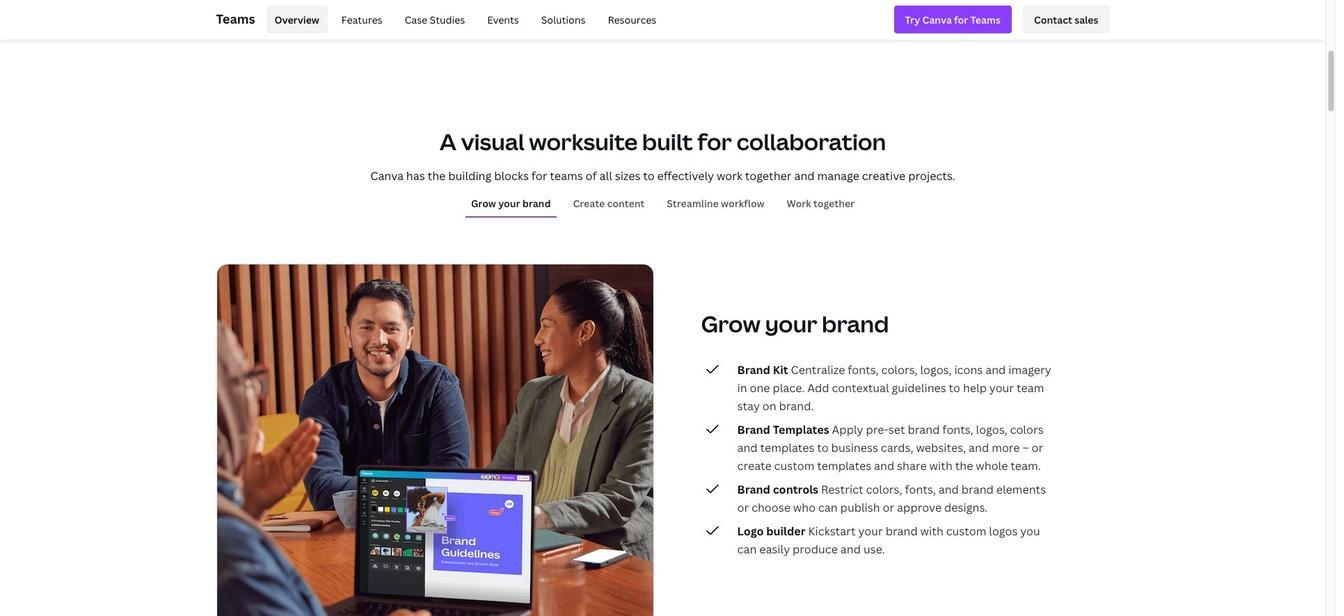 Task type: vqa. For each thing, say whether or not it's contained in the screenshot.
An image of three people talking around a laptop, which has Canva open
yes



Task type: describe. For each thing, give the bounding box(es) containing it.
an image of three people talking around a laptop, which has canva open image
[[216, 264, 655, 617]]



Task type: locate. For each thing, give the bounding box(es) containing it.
menu bar
[[261, 6, 665, 33]]



